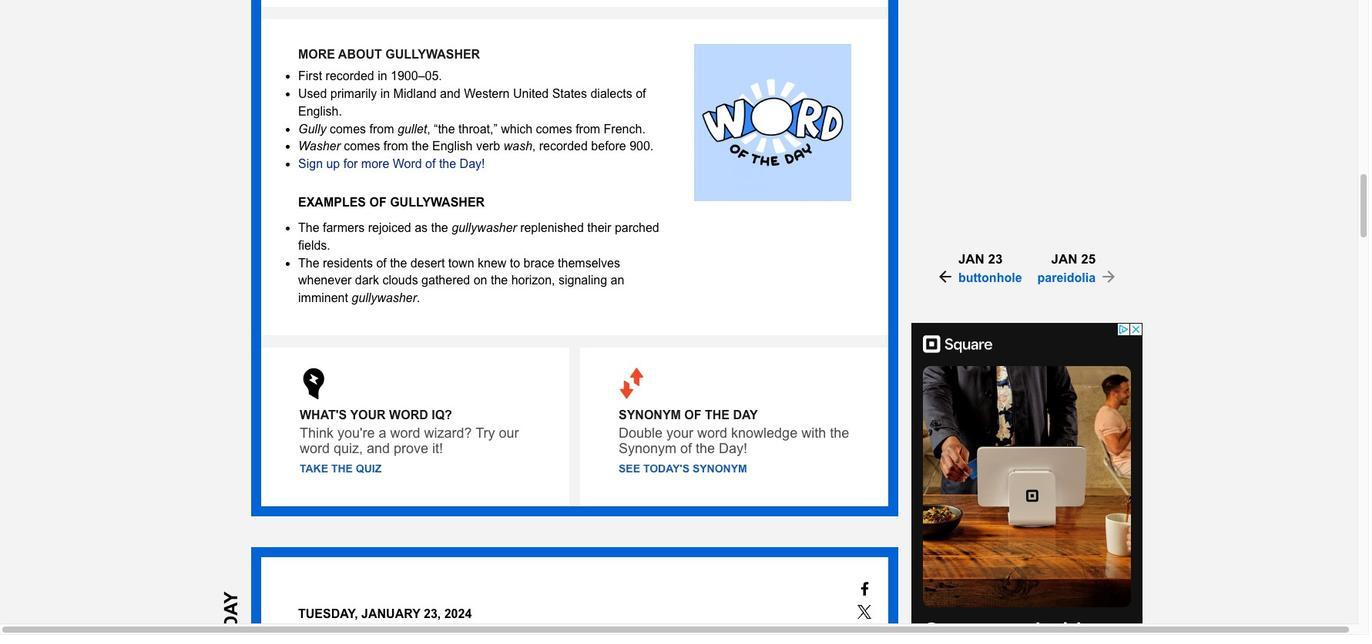 Task type: describe. For each thing, give the bounding box(es) containing it.
23,
[[424, 608, 441, 621]]

wash
[[504, 140, 533, 153]]

clouds
[[383, 274, 418, 287]]

western
[[464, 87, 510, 100]]

quiz,
[[334, 441, 363, 456]]

23
[[989, 252, 1003, 267]]

the inside what's your word iq? think you're a word wizard? try our word quiz, and prove it! take the quiz
[[331, 463, 353, 475]]

sign up for more word of the day! link
[[298, 157, 485, 171]]

the right on
[[491, 274, 508, 287]]

you're
[[338, 426, 375, 441]]

2024
[[445, 608, 472, 621]]

replenished
[[520, 221, 584, 234]]

the residents of the desert town knew to brace themselves whenever dark clouds gathered on the horizon, signaling an imminent
[[298, 256, 625, 305]]

"the
[[434, 122, 455, 135]]

their
[[588, 221, 612, 234]]

and inside first recorded in 1900–05. used primarily in midland and western united states dialects of english. gully comes from gullet , "the throat," which comes from french. washer comes from the english verb wash , recorded before 900. sign up for more word of the day!
[[440, 87, 461, 100]]

more
[[298, 48, 335, 61]]

your
[[667, 426, 694, 441]]

day
[[733, 409, 758, 422]]

on
[[474, 274, 488, 287]]

replenished their parched fields.
[[298, 221, 660, 252]]

comes up for
[[344, 140, 380, 153]]

january
[[362, 608, 421, 621]]

0 horizontal spatial word
[[300, 441, 330, 456]]

residents
[[323, 256, 373, 269]]

word of the day promo image
[[695, 44, 852, 201]]

double
[[619, 426, 663, 441]]

2 vertical spatial gullywasher
[[352, 292, 417, 305]]

knew
[[478, 256, 507, 269]]

the down english
[[439, 157, 456, 171]]

day
[[220, 592, 241, 634]]

with
[[802, 426, 827, 441]]

dialects
[[591, 87, 633, 100]]

it!
[[433, 441, 443, 456]]

themselves
[[558, 256, 621, 269]]

1900–05.
[[391, 69, 442, 82]]

day! inside first recorded in 1900–05. used primarily in midland and western united states dialects of english. gully comes from gullet , "the throat," which comes from french. washer comes from the english verb wash , recorded before 900. sign up for more word of the day!
[[460, 157, 485, 171]]

1 horizontal spatial recorded
[[539, 140, 588, 153]]

town
[[448, 256, 475, 269]]

sign
[[298, 157, 323, 171]]

knowledge
[[732, 426, 798, 441]]

1 horizontal spatial ,
[[533, 140, 536, 153]]

word inside synonym of the day double your word knowledge with the synonym of the day! see today's synonym
[[698, 426, 728, 441]]

examples of gullywasher
[[298, 196, 485, 209]]

today's
[[644, 463, 690, 475]]

synonym
[[619, 441, 677, 456]]

the right with at the bottom
[[830, 426, 850, 441]]

jan 25 pareidolia
[[1038, 252, 1096, 284]]

of right "dialects"
[[636, 87, 646, 100]]

as
[[415, 221, 428, 234]]

rejoiced
[[368, 221, 411, 234]]

horizon,
[[512, 274, 555, 287]]

see
[[619, 463, 641, 475]]

before
[[592, 140, 627, 153]]

of for examples of gullywasher
[[370, 196, 387, 209]]

jan for jan 25
[[1052, 252, 1078, 267]]

quiz
[[356, 463, 382, 475]]

advertisement element
[[912, 323, 1143, 635]]

jan 23 buttonhole
[[959, 252, 1023, 284]]

comes down english.
[[330, 122, 366, 135]]

1 vertical spatial gullywasher
[[452, 221, 517, 234]]

more about gullywasher
[[298, 48, 480, 61]]

prove
[[394, 441, 429, 456]]

gully
[[298, 122, 326, 135]]

buttonhole
[[959, 271, 1023, 284]]

0 vertical spatial gullywasher
[[386, 48, 480, 61]]

gathered
[[422, 274, 470, 287]]

desert
[[411, 256, 445, 269]]

quiz icon image
[[300, 367, 328, 401]]

synonym of the day double your word knowledge with the synonym of the day! see today's synonym
[[619, 409, 850, 475]]

parched
[[615, 221, 660, 234]]

and inside what's your word iq? think you're a word wizard? try our word quiz, and prove it! take the quiz
[[367, 441, 390, 456]]

0 horizontal spatial ,
[[427, 122, 431, 135]]

up
[[326, 157, 340, 171]]

first recorded in 1900–05. used primarily in midland and western united states dialects of english. gully comes from gullet , "the throat," which comes from french. washer comes from the english verb wash , recorded before 900. sign up for more word of the day!
[[298, 69, 654, 171]]

united
[[513, 87, 549, 100]]

25
[[1082, 252, 1096, 267]]

first
[[298, 69, 322, 82]]

gullywasher
[[390, 196, 485, 209]]



Task type: locate. For each thing, give the bounding box(es) containing it.
jan for jan 23
[[959, 252, 985, 267]]

arrows pointing up and down image
[[619, 367, 647, 401]]

2 jan from the left
[[1052, 252, 1078, 267]]

of for synonym of the day double your word knowledge with the synonym of the day! see today's synonym
[[685, 409, 702, 422]]

1 vertical spatial in
[[381, 87, 390, 100]]

0 vertical spatial the
[[298, 221, 320, 234]]

in
[[378, 69, 387, 82], [381, 87, 390, 100]]

to
[[510, 256, 520, 269]]

word up take
[[300, 441, 330, 456]]

your
[[350, 409, 386, 422]]

1 jan from the left
[[959, 252, 985, 267]]

0 horizontal spatial the
[[331, 463, 353, 475]]

used
[[298, 87, 327, 100]]

the
[[298, 221, 320, 234], [298, 256, 320, 269]]

primarily
[[331, 87, 377, 100]]

synonym down your
[[693, 463, 748, 475]]

0 vertical spatial the
[[705, 409, 730, 422]]

day! down verb
[[460, 157, 485, 171]]

1 horizontal spatial day!
[[719, 441, 748, 456]]

and right midland
[[440, 87, 461, 100]]

1 vertical spatial synonym
[[693, 463, 748, 475]]

washer
[[298, 140, 341, 153]]

the inside synonym of the day double your word knowledge with the synonym of the day! see today's synonym
[[705, 409, 730, 422]]

of up your
[[685, 409, 702, 422]]

whenever
[[298, 274, 352, 287]]

and up the quiz
[[367, 441, 390, 456]]

2 horizontal spatial word
[[698, 426, 728, 441]]

1 vertical spatial the
[[331, 463, 353, 475]]

our
[[499, 426, 519, 441]]

what's
[[300, 409, 347, 422]]

0 horizontal spatial day!
[[460, 157, 485, 171]]

day! down day on the right bottom of the page
[[719, 441, 748, 456]]

examples
[[298, 196, 366, 209]]

of inside synonym of the day double your word knowledge with the synonym of the day! see today's synonym
[[685, 409, 702, 422]]

gullywasher .
[[352, 292, 420, 305]]

word
[[390, 426, 421, 441], [698, 426, 728, 441], [300, 441, 330, 456]]

0 vertical spatial day!
[[460, 157, 485, 171]]

the
[[705, 409, 730, 422], [331, 463, 353, 475]]

the left day on the right bottom of the page
[[705, 409, 730, 422]]

1 vertical spatial and
[[367, 441, 390, 456]]

2 the from the top
[[298, 256, 320, 269]]

,
[[427, 122, 431, 135], [533, 140, 536, 153]]

synonym up double
[[619, 409, 681, 422]]

signaling
[[559, 274, 608, 287]]

of inside the residents of the desert town knew to brace themselves whenever dark clouds gathered on the horizon, signaling an imminent
[[376, 256, 387, 269]]

the inside the residents of the desert town knew to brace themselves whenever dark clouds gathered on the horizon, signaling an imminent
[[298, 256, 320, 269]]

take the quiz link
[[300, 463, 382, 475]]

0 horizontal spatial synonym
[[619, 409, 681, 422]]

0 vertical spatial and
[[440, 87, 461, 100]]

of right word
[[426, 157, 436, 171]]

of up dark
[[376, 256, 387, 269]]

recorded
[[326, 69, 374, 82], [539, 140, 588, 153]]

comes
[[330, 122, 366, 135], [536, 122, 573, 135], [344, 140, 380, 153]]

brace
[[524, 256, 555, 269]]

1 horizontal spatial of
[[685, 409, 702, 422]]

1 horizontal spatial word
[[390, 426, 421, 441]]

verb
[[476, 140, 500, 153]]

word
[[389, 409, 428, 422]]

wizard?
[[424, 426, 472, 441]]

1 vertical spatial of
[[685, 409, 702, 422]]

0 vertical spatial recorded
[[326, 69, 374, 82]]

the for the farmers rejoiced as the gullywasher
[[298, 221, 320, 234]]

1 vertical spatial day!
[[719, 441, 748, 456]]

imminent
[[298, 292, 348, 305]]

throat,"
[[459, 122, 498, 135]]

word right your
[[698, 426, 728, 441]]

0 horizontal spatial jan
[[959, 252, 985, 267]]

english.
[[298, 105, 342, 118]]

0 vertical spatial of
[[370, 196, 387, 209]]

try
[[476, 426, 495, 441]]

word down 'word'
[[390, 426, 421, 441]]

day! inside synonym of the day double your word knowledge with the synonym of the day! see today's synonym
[[719, 441, 748, 456]]

.
[[417, 292, 420, 305]]

see today's synonym link
[[619, 463, 748, 475]]

gullywasher up the knew
[[452, 221, 517, 234]]

the right as
[[431, 221, 448, 234]]

1 horizontal spatial and
[[440, 87, 461, 100]]

of inside synonym of the day double your word knowledge with the synonym of the day! see today's synonym
[[681, 441, 692, 456]]

which
[[501, 122, 533, 135]]

word
[[393, 157, 422, 171]]

recorded up primarily
[[326, 69, 374, 82]]

0 vertical spatial in
[[378, 69, 387, 82]]

0 horizontal spatial recorded
[[326, 69, 374, 82]]

from up sign up for more word of the day! link
[[384, 140, 408, 153]]

synonym
[[619, 409, 681, 422], [693, 463, 748, 475]]

gullet
[[398, 122, 427, 135]]

the for the residents of the desert town knew to brace themselves whenever dark clouds gathered on the horizon, signaling an imminent
[[298, 256, 320, 269]]

jan left 23
[[959, 252, 985, 267]]

fields.
[[298, 239, 331, 252]]

jan up pareidolia
[[1052, 252, 1078, 267]]

1 horizontal spatial jan
[[1052, 252, 1078, 267]]

0 vertical spatial ,
[[427, 122, 431, 135]]

of
[[636, 87, 646, 100], [426, 157, 436, 171], [376, 256, 387, 269], [681, 441, 692, 456]]

tuesday, january 23, 2024
[[298, 608, 472, 621]]

of up see today's synonym link
[[681, 441, 692, 456]]

0 vertical spatial synonym
[[619, 409, 681, 422]]

jan
[[959, 252, 985, 267], [1052, 252, 1078, 267]]

1 horizontal spatial synonym
[[693, 463, 748, 475]]

from up before
[[576, 122, 601, 135]]

1 vertical spatial the
[[298, 256, 320, 269]]

what's your word iq? think you're a word wizard? try our word quiz, and prove it! take the quiz
[[300, 409, 519, 475]]

the down gullet
[[412, 140, 429, 153]]

, left "the
[[427, 122, 431, 135]]

more
[[361, 157, 390, 171]]

1 vertical spatial ,
[[533, 140, 536, 153]]

the
[[412, 140, 429, 153], [439, 157, 456, 171], [431, 221, 448, 234], [390, 256, 407, 269], [491, 274, 508, 287], [830, 426, 850, 441], [696, 441, 715, 456]]

in left midland
[[381, 87, 390, 100]]

think
[[300, 426, 334, 441]]

take
[[300, 463, 328, 475]]

about
[[338, 48, 382, 61]]

the up fields.
[[298, 221, 320, 234]]

900.
[[630, 140, 654, 153]]

iq?
[[432, 409, 452, 422]]

the down fields.
[[298, 256, 320, 269]]

and
[[440, 87, 461, 100], [367, 441, 390, 456]]

pareidolia
[[1038, 271, 1096, 284]]

french.
[[604, 122, 646, 135]]

midland
[[394, 87, 437, 100]]

jan inside jan 25 pareidolia
[[1052, 252, 1078, 267]]

the farmers rejoiced as the gullywasher
[[298, 221, 517, 234]]

1 vertical spatial recorded
[[539, 140, 588, 153]]

the up clouds
[[390, 256, 407, 269]]

dark
[[355, 274, 379, 287]]

an
[[611, 274, 625, 287]]

0 horizontal spatial of
[[370, 196, 387, 209]]

gullywasher up 1900–05.
[[386, 48, 480, 61]]

from left gullet
[[370, 122, 394, 135]]

farmers
[[323, 221, 365, 234]]

from
[[370, 122, 394, 135], [576, 122, 601, 135], [384, 140, 408, 153]]

a
[[379, 426, 387, 441]]

comes right which at the top of the page
[[536, 122, 573, 135]]

of up the "rejoiced"
[[370, 196, 387, 209]]

gullywasher down clouds
[[352, 292, 417, 305]]

in down more about gullywasher
[[378, 69, 387, 82]]

states
[[552, 87, 587, 100]]

the right your
[[696, 441, 715, 456]]

of
[[370, 196, 387, 209], [685, 409, 702, 422]]

, down which at the top of the page
[[533, 140, 536, 153]]

tuesday,
[[298, 608, 358, 621]]

1 horizontal spatial the
[[705, 409, 730, 422]]

for
[[344, 157, 358, 171]]

1 the from the top
[[298, 221, 320, 234]]

0 horizontal spatial and
[[367, 441, 390, 456]]

recorded left before
[[539, 140, 588, 153]]

jan inside jan 23 buttonhole
[[959, 252, 985, 267]]

the down quiz,
[[331, 463, 353, 475]]



Task type: vqa. For each thing, say whether or not it's contained in the screenshot.
Jan
yes



